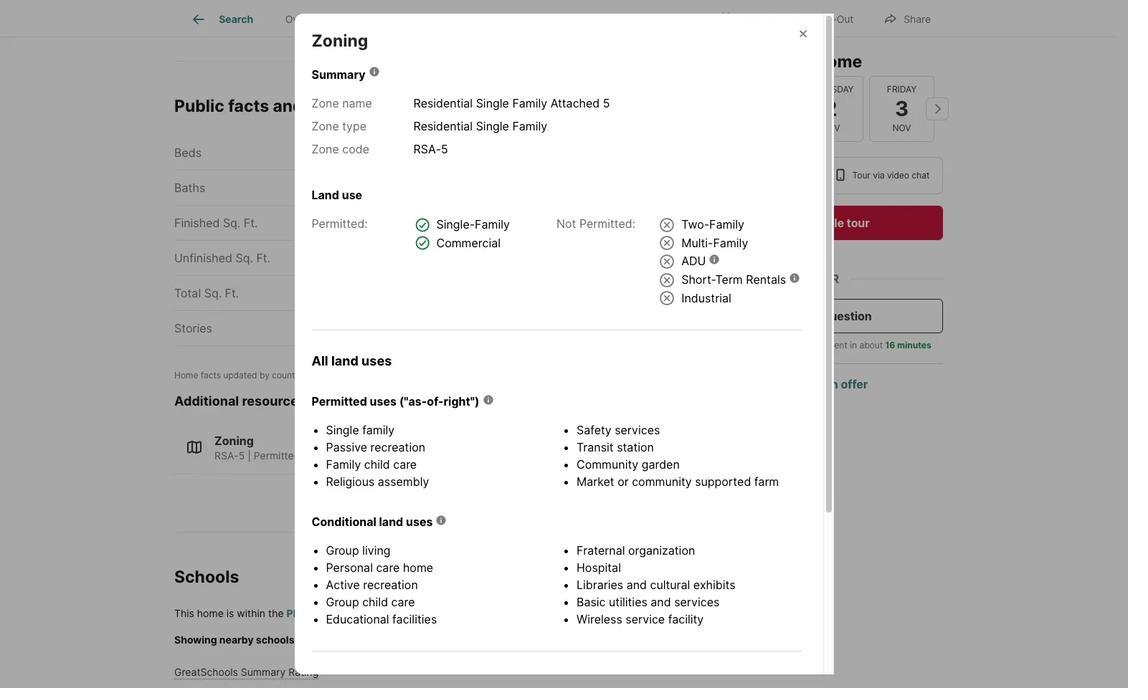 Task type: describe. For each thing, give the bounding box(es) containing it.
tab list containing search
[[174, 0, 651, 37]]

not permitted:
[[557, 217, 636, 231]]

residential single family attached 5
[[414, 96, 610, 111]]

recreation inside single family passive recreation family child care religious assembly
[[371, 440, 425, 455]]

hospital
[[577, 561, 621, 575]]

zoning dialog
[[294, 14, 834, 689]]

commercial inside zoning rsa-5 | permitted: single-family, commercial
[[375, 450, 431, 462]]

conditional land uses
[[312, 515, 433, 529]]

4420
[[392, 96, 436, 116]]

local
[[803, 340, 822, 351]]

type
[[342, 119, 367, 134]]

family down the two-family
[[713, 236, 748, 250]]

friday 3 nov
[[887, 84, 917, 133]]

finished
[[174, 216, 220, 230]]

showing nearby schools.
[[174, 634, 299, 646]]

favorite button
[[706, 3, 789, 33]]

home inside group living personal care home active recreation group child care educational facilities
[[403, 561, 433, 575]]

schedule tour button
[[719, 206, 943, 240]]

5 left lot
[[421, 145, 428, 160]]

rsa-5
[[414, 142, 448, 157]]

residential for residential single family attached 5
[[414, 96, 473, 111]]

records
[[302, 370, 333, 381]]

tour
[[853, 170, 871, 181]]

family left attached
[[512, 96, 547, 111]]

of-
[[427, 394, 444, 409]]

1 vertical spatial a
[[796, 340, 801, 351]]

next image
[[926, 97, 949, 120]]

cultural
[[650, 578, 690, 592]]

facts for home
[[201, 370, 221, 381]]

community
[[632, 475, 692, 489]]

educational
[[326, 613, 389, 627]]

property
[[362, 13, 403, 25]]

recreation inside group living personal care home active recreation group child care educational facilities
[[363, 578, 418, 592]]

apn
[[443, 321, 466, 335]]

multi-
[[682, 236, 713, 250]]

search
[[219, 13, 253, 25]]

zoning
[[307, 96, 362, 116]]

rsa- inside zoning name, type, and code element
[[414, 142, 441, 157]]

school
[[372, 608, 406, 620]]

sq. for unfinished
[[236, 251, 253, 265]]

permitted
[[312, 394, 367, 409]]

single-family
[[436, 217, 510, 232]]

services inside safety services transit station community garden market or community supported farm
[[615, 423, 660, 437]]

home
[[174, 370, 198, 381]]

history
[[520, 13, 554, 25]]

facility
[[668, 613, 704, 627]]

two-family
[[682, 217, 744, 232]]

1 vertical spatial schools
[[174, 567, 239, 587]]

personal
[[326, 561, 373, 575]]

it's
[[719, 247, 731, 258]]

home facts updated by county records
[[174, 370, 333, 381]]

year for year renovated
[[443, 251, 467, 265]]

passive
[[326, 440, 367, 455]]

this home is within the philadelphia city school district
[[174, 608, 444, 620]]

272019600
[[635, 321, 697, 335]]

safety services transit station community garden market or community supported farm
[[577, 423, 779, 489]]

year renovated
[[443, 251, 528, 265]]

permitted: inside the not permitted land uses element
[[580, 217, 636, 231]]

libraries
[[577, 578, 623, 592]]

family inside permitted land uses element
[[475, 217, 510, 232]]

beds
[[174, 145, 202, 160]]

tour for go
[[745, 52, 779, 72]]

2 group from the top
[[326, 595, 359, 610]]

philadelphia city school district link
[[287, 608, 444, 620]]

child inside group living personal care home active recreation group child care educational facilities
[[362, 595, 388, 610]]

facts for public
[[228, 96, 269, 116]]

hear
[[754, 340, 772, 351]]

not
[[557, 217, 576, 231]]

greatschools summary rating link
[[174, 667, 319, 679]]

— for year renovated
[[685, 251, 697, 265]]

station
[[617, 440, 654, 455]]

single for residential single family
[[476, 119, 509, 134]]

showing
[[174, 634, 217, 646]]

via
[[873, 170, 885, 181]]

adu
[[682, 254, 706, 268]]

chestnut
[[440, 96, 515, 116]]

— for unfinished sq. ft.
[[417, 251, 428, 265]]

nov for 2
[[822, 123, 840, 133]]

zone for zone name
[[312, 96, 339, 111]]

uses for conditional
[[406, 515, 433, 529]]

term
[[716, 273, 743, 287]]

x-
[[827, 13, 837, 25]]

right")
[[444, 394, 480, 409]]

land for conditional
[[379, 515, 403, 529]]

sq. for finished
[[223, 216, 240, 230]]

a inside button
[[814, 309, 821, 324]]

5 right attached
[[603, 96, 610, 111]]

all
[[312, 354, 328, 369]]

attached
[[551, 96, 600, 111]]

start
[[794, 377, 822, 392]]

go tour this home
[[719, 52, 862, 72]]

the
[[268, 608, 284, 620]]

share button
[[872, 3, 943, 33]]

it's free, cancel anytime
[[719, 247, 815, 258]]

family down st
[[512, 119, 547, 134]]

living
[[362, 544, 391, 558]]

property details
[[362, 13, 437, 25]]

share
[[904, 13, 931, 25]]

thursday 2 nov
[[808, 84, 854, 133]]

zone for zone type
[[312, 119, 339, 134]]

video
[[887, 170, 910, 181]]

public
[[174, 96, 224, 116]]

residential for residential single family
[[414, 119, 473, 134]]

supported
[[695, 475, 751, 489]]

sq. for total
[[204, 286, 222, 300]]

total sq. ft.
[[174, 286, 239, 300]]

schedule tour
[[792, 216, 870, 230]]

nov for 3
[[893, 123, 911, 133]]

zoning for zoning rsa-5 | permitted: single-family, commercial
[[214, 434, 254, 448]]

care inside single family passive recreation family child care religious assembly
[[393, 458, 417, 472]]

land for all
[[331, 354, 359, 369]]

single- inside permitted land uses element
[[436, 217, 475, 232]]

schedule
[[792, 216, 844, 230]]

multi-family
[[682, 236, 748, 250]]

you'll
[[730, 340, 752, 351]]

size
[[463, 145, 486, 160]]

conditional
[[312, 515, 376, 529]]

for
[[366, 96, 389, 116]]

exhibits
[[694, 578, 736, 592]]

property details tab
[[346, 2, 453, 37]]

ft. for finished sq. ft.
[[244, 216, 258, 230]]

overview
[[285, 13, 330, 25]]



Task type: vqa. For each thing, say whether or not it's contained in the screenshot.
tab list
yes



Task type: locate. For each thing, give the bounding box(es) containing it.
0 vertical spatial and
[[273, 96, 303, 116]]

0 vertical spatial residential
[[414, 96, 473, 111]]

1 vertical spatial care
[[376, 561, 400, 575]]

nov inside thursday 2 nov
[[822, 123, 840, 133]]

permitted: right not at top
[[580, 217, 636, 231]]

care up facilities
[[391, 595, 415, 610]]

1 horizontal spatial a
[[814, 309, 821, 324]]

schools right history
[[586, 13, 624, 25]]

1 horizontal spatial —
[[685, 251, 697, 265]]

0 horizontal spatial schools
[[174, 567, 239, 587]]

1 horizontal spatial 3
[[895, 96, 909, 121]]

1 horizontal spatial permitted:
[[312, 217, 368, 231]]

0 horizontal spatial —
[[417, 251, 428, 265]]

1 vertical spatial single
[[476, 119, 509, 134]]

home
[[817, 52, 862, 72], [403, 561, 433, 575], [197, 608, 224, 620]]

year for year built
[[443, 216, 467, 230]]

zoning for zoning
[[312, 31, 368, 51]]

2 zone from the top
[[312, 119, 339, 134]]

go
[[719, 52, 741, 72]]

1 zone from the top
[[312, 96, 339, 111]]

family up multi-family
[[709, 217, 744, 232]]

0 horizontal spatial rsa-
[[214, 450, 239, 462]]

0 vertical spatial services
[[615, 423, 660, 437]]

basic
[[577, 595, 606, 610]]

details
[[406, 13, 437, 25]]

ask
[[790, 309, 811, 324]]

1 vertical spatial commercial
[[375, 450, 431, 462]]

0 vertical spatial facts
[[228, 96, 269, 116]]

offer
[[841, 377, 868, 392]]

1 residential from the top
[[414, 96, 473, 111]]

2 horizontal spatial and
[[651, 595, 671, 610]]

1 horizontal spatial single-
[[436, 217, 475, 232]]

wireless
[[577, 613, 622, 627]]

this
[[174, 608, 194, 620]]

zoning up |
[[214, 434, 254, 448]]

1 horizontal spatial nov
[[893, 123, 911, 133]]

zone type
[[312, 119, 367, 134]]

0 vertical spatial year
[[443, 216, 467, 230]]

residential
[[414, 96, 473, 111], [414, 119, 473, 134]]

is
[[226, 608, 234, 620]]

1 vertical spatial zoning
[[214, 434, 254, 448]]

and up utilities
[[627, 578, 647, 592]]

rating
[[289, 667, 319, 679]]

lot size
[[443, 145, 486, 160]]

x-out button
[[794, 3, 866, 33]]

0 horizontal spatial a
[[796, 340, 801, 351]]

recreation down family
[[371, 440, 425, 455]]

care up assembly
[[393, 458, 417, 472]]

facilities
[[392, 613, 437, 627]]

a right from
[[796, 340, 801, 351]]

summary down schools.
[[241, 667, 286, 679]]

2 vertical spatial zone
[[312, 142, 339, 157]]

0 vertical spatial summary
[[312, 68, 366, 82]]

residential up rsa-5
[[414, 119, 473, 134]]

1 vertical spatial uses
[[370, 394, 397, 409]]

0 vertical spatial home
[[817, 52, 862, 72]]

2 vertical spatial single
[[326, 423, 359, 437]]

county
[[657, 286, 697, 300]]

schools inside tab
[[586, 13, 624, 25]]

within
[[237, 608, 265, 620]]

2 vertical spatial and
[[651, 595, 671, 610]]

sq. right finished
[[223, 216, 240, 230]]

philadelphia down active
[[287, 608, 347, 620]]

0 horizontal spatial permitted:
[[254, 450, 303, 462]]

0 vertical spatial a
[[814, 309, 821, 324]]

commercial down 'single-family'
[[436, 236, 501, 250]]

0 vertical spatial single-
[[436, 217, 475, 232]]

5 inside zoning rsa-5 | permitted: single-family, commercial
[[239, 450, 245, 462]]

uses up family
[[370, 394, 397, 409]]

tour via video chat list box
[[719, 157, 943, 194]]

year built
[[443, 216, 494, 230]]

services
[[615, 423, 660, 437], [674, 595, 720, 610]]

single- inside zoning rsa-5 | permitted: single-family, commercial
[[306, 450, 339, 462]]

schools up this
[[174, 567, 239, 587]]

total
[[174, 286, 201, 300]]

uses up permitted uses ("as-of-right")
[[362, 354, 392, 369]]

ft. for total sq. ft.
[[225, 286, 239, 300]]

out
[[837, 13, 854, 25]]

facts right home
[[201, 370, 221, 381]]

— down multi-
[[685, 251, 697, 265]]

1 vertical spatial facts
[[201, 370, 221, 381]]

and
[[273, 96, 303, 116], [627, 578, 647, 592], [651, 595, 671, 610]]

minutes
[[897, 340, 932, 351]]

1 year from the top
[[443, 216, 467, 230]]

zoning name, type, and code element
[[312, 95, 633, 164]]

ft. down unfinished sq. ft.
[[225, 286, 239, 300]]

zoning inside dialog
[[312, 31, 368, 51]]

facts right public
[[228, 96, 269, 116]]

recreation
[[371, 440, 425, 455], [363, 578, 418, 592]]

0 vertical spatial commercial
[[436, 236, 501, 250]]

1 group from the top
[[326, 544, 359, 558]]

permitted land uses element
[[312, 215, 533, 252]]

0 horizontal spatial summary
[[241, 667, 286, 679]]

option
[[719, 157, 823, 194]]

1 vertical spatial and
[[627, 578, 647, 592]]

0 vertical spatial child
[[364, 458, 390, 472]]

child up assembly
[[364, 458, 390, 472]]

2 year from the top
[[443, 251, 467, 265]]

child inside single family passive recreation family child care religious assembly
[[364, 458, 390, 472]]

st
[[519, 96, 537, 116]]

philadelphia left county
[[589, 286, 654, 300]]

5 left size
[[441, 142, 448, 157]]

1 vertical spatial sq.
[[236, 251, 253, 265]]

commercial up assembly
[[375, 450, 431, 462]]

zoning inside zoning rsa-5 | permitted: single-family, commercial
[[214, 434, 254, 448]]

group up personal
[[326, 544, 359, 558]]

1 horizontal spatial land
[[379, 515, 403, 529]]

nov down 2 at the top
[[822, 123, 840, 133]]

sale
[[469, 13, 490, 25]]

rsa- left lot
[[414, 142, 441, 157]]

anytime
[[783, 247, 815, 258]]

you'll hear from a local agent in about 16 minutes
[[730, 340, 932, 351]]

1 horizontal spatial services
[[674, 595, 720, 610]]

|
[[248, 450, 251, 462]]

2 vertical spatial care
[[391, 595, 415, 610]]

0 vertical spatial sq.
[[223, 216, 240, 230]]

family
[[362, 423, 395, 437]]

1 horizontal spatial and
[[627, 578, 647, 592]]

land use
[[312, 188, 362, 202]]

0 vertical spatial single
[[476, 96, 509, 111]]

land right all on the bottom left of page
[[331, 354, 359, 369]]

family,
[[339, 450, 372, 462]]

1 — from the left
[[417, 251, 428, 265]]

home left is
[[197, 608, 224, 620]]

1 vertical spatial zone
[[312, 119, 339, 134]]

None button
[[727, 75, 793, 143], [798, 76, 864, 142], [869, 76, 935, 142], [727, 75, 793, 143], [798, 76, 864, 142], [869, 76, 935, 142]]

permitted: inside permitted land uses element
[[312, 217, 368, 231]]

0 vertical spatial zoning
[[312, 31, 368, 51]]

2 vertical spatial ft.
[[225, 286, 239, 300]]

a
[[814, 309, 821, 324], [796, 340, 801, 351]]

not permitted land uses element
[[557, 215, 832, 307]]

home up thursday
[[817, 52, 862, 72]]

tour inside button
[[847, 216, 870, 230]]

tour via video chat option
[[823, 157, 943, 194]]

tour for schedule
[[847, 216, 870, 230]]

0 horizontal spatial philadelphia
[[287, 608, 347, 620]]

community
[[577, 458, 639, 472]]

1 horizontal spatial summary
[[312, 68, 366, 82]]

0 vertical spatial zone
[[312, 96, 339, 111]]

1 vertical spatial single-
[[306, 450, 339, 462]]

code
[[342, 142, 369, 157]]

2 horizontal spatial permitted:
[[580, 217, 636, 231]]

0 vertical spatial 3
[[895, 96, 909, 121]]

2 nov from the left
[[893, 123, 911, 133]]

1 vertical spatial philadelphia
[[287, 608, 347, 620]]

rsa- inside zoning rsa-5 | permitted: single-family, commercial
[[214, 450, 239, 462]]

zone code
[[312, 142, 369, 157]]

1 vertical spatial tour
[[847, 216, 870, 230]]

0 horizontal spatial and
[[273, 96, 303, 116]]

single up residential single family
[[476, 96, 509, 111]]

1 horizontal spatial tour
[[847, 216, 870, 230]]

ft.
[[244, 216, 258, 230], [256, 251, 270, 265], [225, 286, 239, 300]]

0 vertical spatial recreation
[[371, 440, 425, 455]]

schools tab
[[570, 2, 640, 37]]

1 vertical spatial recreation
[[363, 578, 418, 592]]

single for residential single family attached 5
[[476, 96, 509, 111]]

uses for all
[[362, 354, 392, 369]]

thursday
[[808, 84, 854, 95]]

0 horizontal spatial 3
[[421, 321, 428, 335]]

0 horizontal spatial commercial
[[375, 450, 431, 462]]

uses down assembly
[[406, 515, 433, 529]]

assembly
[[378, 475, 429, 489]]

transit
[[577, 440, 614, 455]]

and down cultural
[[651, 595, 671, 610]]

fraternal
[[577, 544, 625, 558]]

summary inside zoning dialog
[[312, 68, 366, 82]]

0 horizontal spatial home
[[197, 608, 224, 620]]

care
[[393, 458, 417, 472], [376, 561, 400, 575], [391, 595, 415, 610]]

0 vertical spatial philadelphia
[[589, 286, 654, 300]]

single up the passive
[[326, 423, 359, 437]]

0 horizontal spatial services
[[615, 423, 660, 437]]

recreation up the "school"
[[363, 578, 418, 592]]

0 horizontal spatial single-
[[306, 450, 339, 462]]

land up living at the bottom left of the page
[[379, 515, 403, 529]]

all land uses
[[312, 354, 392, 369]]

start an offer
[[794, 377, 868, 392]]

0 horizontal spatial zoning
[[214, 434, 254, 448]]

1 horizontal spatial rsa-
[[414, 142, 441, 157]]

care down living at the bottom left of the page
[[376, 561, 400, 575]]

1 vertical spatial home
[[403, 561, 433, 575]]

nov inside friday 3 nov
[[893, 123, 911, 133]]

1 horizontal spatial philadelphia
[[589, 286, 654, 300]]

3 left apn
[[421, 321, 428, 335]]

name
[[342, 96, 372, 111]]

ft. down finished sq. ft.
[[256, 251, 270, 265]]

— down 3,040
[[417, 251, 428, 265]]

services inside fraternal organization hospital libraries and cultural exhibits basic utilities and services wireless service facility
[[674, 595, 720, 610]]

commercial inside permitted land uses element
[[436, 236, 501, 250]]

0 vertical spatial group
[[326, 544, 359, 558]]

family inside single family passive recreation family child care religious assembly
[[326, 458, 361, 472]]

permitted: inside zoning rsa-5 | permitted: single-family, commercial
[[254, 450, 303, 462]]

permitted uses ("as-of-right")
[[312, 394, 480, 409]]

zoning rsa-5 | permitted: single-family, commercial
[[214, 434, 431, 462]]

1 nov from the left
[[822, 123, 840, 133]]

0 vertical spatial land
[[331, 354, 359, 369]]

utilities
[[609, 595, 648, 610]]

sq. right total
[[204, 286, 222, 300]]

1 vertical spatial child
[[362, 595, 388, 610]]

zoning
[[312, 31, 368, 51], [214, 434, 254, 448]]

philadelphia county
[[589, 286, 697, 300]]

2 vertical spatial sq.
[[204, 286, 222, 300]]

0 vertical spatial tour
[[745, 52, 779, 72]]

single down chestnut on the left top of the page
[[476, 119, 509, 134]]

services up facility
[[674, 595, 720, 610]]

summary
[[312, 68, 366, 82], [241, 667, 286, 679]]

home up the district
[[403, 561, 433, 575]]

single
[[476, 96, 509, 111], [476, 119, 509, 134], [326, 423, 359, 437]]

ft. for unfinished sq. ft.
[[256, 251, 270, 265]]

1 vertical spatial residential
[[414, 119, 473, 134]]

3 inside friday 3 nov
[[895, 96, 909, 121]]

nov down the friday
[[893, 123, 911, 133]]

renovated
[[470, 251, 528, 265]]

sale & tax history
[[469, 13, 554, 25]]

single inside single family passive recreation family child care religious assembly
[[326, 423, 359, 437]]

0 horizontal spatial land
[[331, 354, 359, 369]]

1 horizontal spatial home
[[403, 561, 433, 575]]

2 vertical spatial uses
[[406, 515, 433, 529]]

2 vertical spatial home
[[197, 608, 224, 620]]

0 vertical spatial uses
[[362, 354, 392, 369]]

0 horizontal spatial facts
[[201, 370, 221, 381]]

0 vertical spatial schools
[[586, 13, 624, 25]]

nearby
[[219, 634, 254, 646]]

1 horizontal spatial facts
[[228, 96, 269, 116]]

single- right 3,040
[[436, 217, 475, 232]]

overview tab
[[269, 2, 346, 37]]

district
[[408, 608, 444, 620]]

sq. right unfinished
[[236, 251, 253, 265]]

1 vertical spatial 3
[[421, 321, 428, 335]]

additional resources
[[174, 393, 305, 409]]

group down active
[[326, 595, 359, 610]]

ask a question
[[790, 309, 872, 324]]

year left built
[[443, 216, 467, 230]]

1 vertical spatial group
[[326, 595, 359, 610]]

use
[[342, 188, 362, 202]]

zone for zone code
[[312, 142, 339, 157]]

tour right "go"
[[745, 52, 779, 72]]

zone down zone type
[[312, 142, 339, 157]]

single- up religious
[[306, 450, 339, 462]]

city
[[349, 608, 369, 620]]

zone down zoning
[[312, 119, 339, 134]]

and left zoning
[[273, 96, 303, 116]]

1 horizontal spatial zoning
[[312, 31, 368, 51]]

active
[[326, 578, 360, 592]]

zoning element
[[312, 14, 385, 52]]

0 vertical spatial care
[[393, 458, 417, 472]]

0 horizontal spatial tour
[[745, 52, 779, 72]]

1 vertical spatial summary
[[241, 667, 286, 679]]

tour right schedule
[[847, 216, 870, 230]]

2 residential from the top
[[414, 119, 473, 134]]

short-term rentals
[[682, 273, 786, 287]]

unfinished
[[174, 251, 232, 265]]

5 left |
[[239, 450, 245, 462]]

2 horizontal spatial home
[[817, 52, 862, 72]]

1 vertical spatial ft.
[[256, 251, 270, 265]]

3 zone from the top
[[312, 142, 339, 157]]

residential up residential single family
[[414, 96, 473, 111]]

child up educational
[[362, 595, 388, 610]]

zone name
[[312, 96, 372, 111]]

rsa- left |
[[214, 450, 239, 462]]

0 vertical spatial rsa-
[[414, 142, 441, 157]]

services up station
[[615, 423, 660, 437]]

stories
[[174, 321, 212, 335]]

year down year built
[[443, 251, 467, 265]]

county
[[272, 370, 300, 381]]

service
[[626, 613, 665, 627]]

agent
[[824, 340, 848, 351]]

schools.
[[256, 634, 297, 646]]

0 horizontal spatial nov
[[822, 123, 840, 133]]

summary up zone name
[[312, 68, 366, 82]]

3 down the friday
[[895, 96, 909, 121]]

tab list
[[174, 0, 651, 37]]

zoning down overview
[[312, 31, 368, 51]]

safety
[[577, 423, 612, 437]]

family up renovated
[[475, 217, 510, 232]]

1 vertical spatial rsa-
[[214, 450, 239, 462]]

garden
[[642, 458, 680, 472]]

1 horizontal spatial schools
[[586, 13, 624, 25]]

zone up zone type
[[312, 96, 339, 111]]

family down the passive
[[326, 458, 361, 472]]

land
[[312, 188, 339, 202]]

permitted: right |
[[254, 450, 303, 462]]

two-
[[682, 217, 709, 232]]

ft. up unfinished sq. ft.
[[244, 216, 258, 230]]

0 vertical spatial ft.
[[244, 216, 258, 230]]

1 vertical spatial year
[[443, 251, 467, 265]]

a right ask
[[814, 309, 821, 324]]

sale & tax history tab
[[453, 2, 570, 37]]

2 — from the left
[[685, 251, 697, 265]]

an
[[825, 377, 838, 392]]

permitted: down land use
[[312, 217, 368, 231]]

1 vertical spatial land
[[379, 515, 403, 529]]

1 vertical spatial services
[[674, 595, 720, 610]]

market
[[577, 475, 615, 489]]

public facts and zoning for 4420 chestnut st
[[174, 96, 537, 116]]

1 horizontal spatial commercial
[[436, 236, 501, 250]]

favorite
[[739, 13, 776, 25]]

fraternal organization hospital libraries and cultural exhibits basic utilities and services wireless service facility
[[577, 544, 736, 627]]



